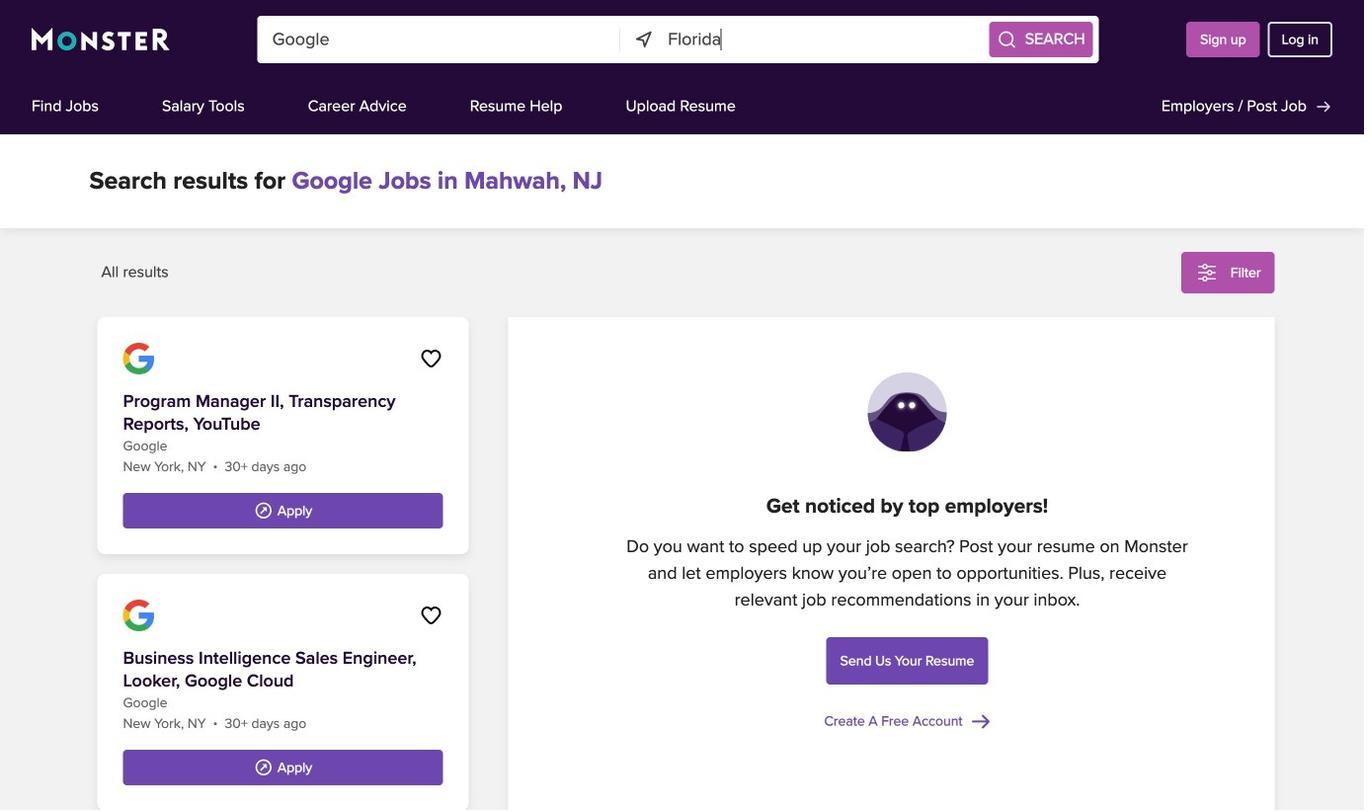 Task type: locate. For each thing, give the bounding box(es) containing it.
enable reverse geolocation image
[[634, 29, 655, 50]]

save this job image
[[419, 347, 443, 371]]

0 vertical spatial google logo image
[[123, 343, 154, 374]]

Search jobs, keywords, companies search field
[[258, 16, 621, 63]]

2 google logo image from the top
[[123, 600, 154, 631]]

monster image
[[32, 28, 170, 51]]

google logo image inside "business intelligence sales engineer, looker, google cloud at google" element
[[123, 600, 154, 631]]

1 google logo image from the top
[[123, 343, 154, 374]]

google logo image for program manager ii, transparency reports, youtube at google element
[[123, 343, 154, 374]]

google logo image
[[123, 343, 154, 374], [123, 600, 154, 631]]

1 vertical spatial google logo image
[[123, 600, 154, 631]]

google logo image inside program manager ii, transparency reports, youtube at google element
[[123, 343, 154, 374]]

program manager ii, transparency reports, youtube at google element
[[97, 317, 469, 554]]



Task type: vqa. For each thing, say whether or not it's contained in the screenshot.
Close ICON
no



Task type: describe. For each thing, give the bounding box(es) containing it.
business intelligence sales engineer, looker, google cloud at google element
[[97, 574, 469, 810]]

google logo image for "business intelligence sales engineer, looker, google cloud at google" element
[[123, 600, 154, 631]]

Enter location or "remote" search field
[[668, 16, 984, 63]]

filter image
[[1195, 261, 1219, 285]]

filter image
[[1195, 261, 1219, 285]]

save this job image
[[419, 604, 443, 627]]



